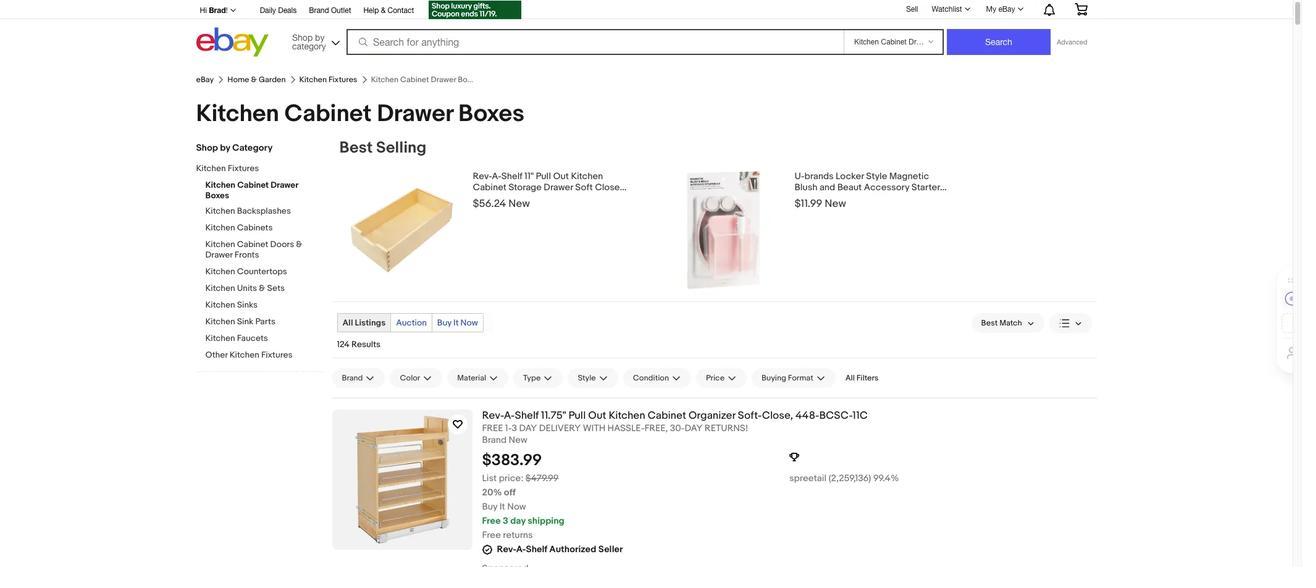 Task type: locate. For each thing, give the bounding box(es) containing it.
shelf left 11.75"
[[515, 410, 539, 422]]

new down the storage
[[509, 198, 530, 210]]

2 horizontal spatial a-
[[516, 544, 526, 555]]

0 horizontal spatial by
[[220, 142, 230, 154]]

0 horizontal spatial a-
[[492, 171, 502, 182]]

starter
[[912, 182, 940, 193]]

0 horizontal spatial out
[[553, 171, 569, 182]]

$56.24 new
[[473, 198, 530, 210]]

0 vertical spatial rev-
[[473, 171, 492, 182]]

cabinet inside rev-a-shelf 11" pull out kitchen cabinet storage drawer soft close 4wdb-1222sc-1
[[473, 182, 507, 193]]

1 vertical spatial pull
[[569, 410, 586, 422]]

your shopping cart image
[[1074, 3, 1088, 15]]

0 horizontal spatial buy
[[437, 318, 452, 328]]

accessory
[[864, 182, 910, 193]]

it
[[454, 318, 459, 328], [500, 501, 505, 513]]

0 vertical spatial a-
[[492, 171, 502, 182]]

0 vertical spatial it
[[454, 318, 459, 328]]

fixtures
[[329, 75, 357, 85], [228, 163, 259, 174], [261, 350, 293, 360]]

brand inside "account" navigation
[[309, 6, 329, 15]]

it down off
[[500, 501, 505, 513]]

0 horizontal spatial shop
[[196, 142, 218, 154]]

rev- inside rev-a-shelf 11" pull out kitchen cabinet storage drawer soft close 4wdb-1222sc-1
[[473, 171, 492, 182]]

style right the type dropdown button
[[578, 373, 596, 383]]

home & garden
[[227, 75, 286, 85]]

1 horizontal spatial buy
[[482, 501, 498, 513]]

0 horizontal spatial boxes
[[205, 190, 229, 201]]

now up day
[[507, 501, 526, 513]]

3 left day
[[503, 515, 508, 527]]

close,
[[762, 410, 793, 422]]

2 horizontal spatial fixtures
[[329, 75, 357, 85]]

best inside dropdown button
[[981, 318, 998, 328]]

by inside shop by category
[[315, 32, 325, 42]]

shelf down returns
[[526, 544, 547, 555]]

brand for brand
[[342, 373, 363, 383]]

rev-a-shelf 11" pull out kitchen cabinet storage drawer soft close 4wdb-1222sc-1 link
[[473, 168, 627, 204]]

1 horizontal spatial boxes
[[458, 99, 525, 129]]

all inside button
[[846, 373, 855, 383]]

u-brands locker style magnetic blush and beaut accessory starter kit pink a325 link
[[795, 168, 949, 204]]

doors
[[270, 239, 294, 250]]

a- for 11"
[[492, 171, 502, 182]]

0 horizontal spatial 3
[[503, 515, 508, 527]]

3
[[512, 422, 517, 434], [503, 515, 508, 527]]

seller
[[599, 544, 623, 555]]

daily deals
[[260, 6, 297, 15]]

bcsc-
[[819, 410, 853, 422]]

& inside "link"
[[381, 6, 386, 15]]

with
[[583, 422, 606, 434]]

rev- down returns
[[497, 544, 516, 555]]

fixtures down category
[[228, 163, 259, 174]]

cabinet up 30-
[[648, 410, 686, 422]]

2 horizontal spatial brand
[[482, 434, 507, 446]]

drawer right 1
[[544, 182, 573, 193]]

11"
[[525, 171, 534, 182]]

category
[[232, 142, 273, 154]]

best left "match"
[[981, 318, 998, 328]]

type
[[523, 373, 541, 383]]

all inside 'link'
[[343, 318, 353, 328]]

0 horizontal spatial brand
[[309, 6, 329, 15]]

rev- up 4wdb-
[[473, 171, 492, 182]]

best match button
[[972, 313, 1044, 333]]

pull inside rev-a-shelf 11" pull out kitchen cabinet storage drawer soft close 4wdb-1222sc-1
[[536, 171, 551, 182]]

1 vertical spatial now
[[507, 501, 526, 513]]

1 vertical spatial a-
[[504, 410, 515, 422]]

1 horizontal spatial by
[[315, 32, 325, 42]]

shelf inside rev-a-shelf 11.75" pull out kitchen cabinet organizer soft-close, 448-bcsc-11c free 1-3 day delivery with hassle-free, 30-day returns! brand new
[[515, 410, 539, 422]]

rev-a-shelf 11.75" pull out kitchen cabinet organizer soft-close, 448-bcsc-11c link
[[482, 410, 1097, 422]]

kitchen
[[299, 75, 327, 85], [196, 99, 279, 129], [196, 163, 226, 174], [571, 171, 603, 182], [205, 180, 235, 190], [205, 206, 235, 216], [205, 222, 235, 233], [205, 239, 235, 250], [205, 266, 235, 277], [205, 283, 235, 293], [205, 300, 235, 310], [205, 316, 235, 327], [205, 333, 235, 344], [230, 350, 259, 360], [609, 410, 645, 422]]

color
[[400, 373, 420, 383]]

backsplashes
[[237, 206, 291, 216]]

locker
[[836, 171, 864, 182]]

pull right the 11"
[[536, 171, 551, 182]]

$11.99
[[795, 198, 823, 210]]

1 horizontal spatial a-
[[504, 410, 515, 422]]

view: list view image
[[1059, 317, 1082, 330]]

0 vertical spatial ebay
[[999, 5, 1015, 14]]

my ebay link
[[980, 2, 1029, 17]]

brand up $383.99 at the bottom left of the page
[[482, 434, 507, 446]]

best
[[339, 138, 373, 158], [981, 318, 998, 328]]

fixtures down kitchen faucets link
[[261, 350, 293, 360]]

buy right auction
[[437, 318, 452, 328]]

& right help
[[381, 6, 386, 15]]

1 vertical spatial buy
[[482, 501, 498, 513]]

1 vertical spatial free
[[482, 529, 501, 541]]

it right auction
[[454, 318, 459, 328]]

None submit
[[947, 29, 1051, 55]]

day right 1-
[[519, 422, 537, 434]]

other
[[205, 350, 228, 360]]

cabinet up "$56.24"
[[473, 182, 507, 193]]

shop down deals
[[292, 32, 313, 42]]

rev- up free
[[482, 410, 504, 422]]

a- up 1-
[[504, 410, 515, 422]]

spreetail
[[790, 473, 827, 484]]

day down organizer
[[685, 422, 703, 434]]

my
[[986, 5, 997, 14]]

price
[[706, 373, 725, 383]]

ebay left home
[[196, 75, 214, 85]]

new down and
[[825, 198, 846, 210]]

out left soft
[[553, 171, 569, 182]]

cabinet down kitchen fixtures
[[285, 99, 372, 129]]

3 inside $383.99 list price: $479.99 20% off buy it now free 3 day shipping free returns rev-a-shelf authorized seller
[[503, 515, 508, 527]]

1 vertical spatial style
[[578, 373, 596, 383]]

fixtures for kitchen fixtures
[[329, 75, 357, 85]]

0 horizontal spatial pull
[[536, 171, 551, 182]]

0 horizontal spatial day
[[519, 422, 537, 434]]

Search for anything text field
[[348, 30, 841, 54]]

pull for 11"
[[536, 171, 551, 182]]

sets
[[267, 283, 285, 293]]

rev- inside rev-a-shelf 11.75" pull out kitchen cabinet organizer soft-close, 448-bcsc-11c free 1-3 day delivery with hassle-free, 30-day returns! brand new
[[482, 410, 504, 422]]

best for best selling
[[339, 138, 373, 158]]

kitchen inside rev-a-shelf 11.75" pull out kitchen cabinet organizer soft-close, 448-bcsc-11c free 1-3 day delivery with hassle-free, 30-day returns! brand new
[[609, 410, 645, 422]]

now up material
[[461, 318, 478, 328]]

0 vertical spatial all
[[343, 318, 353, 328]]

a- inside rev-a-shelf 11.75" pull out kitchen cabinet organizer soft-close, 448-bcsc-11c free 1-3 day delivery with hassle-free, 30-day returns! brand new
[[504, 410, 515, 422]]

rev- inside $383.99 list price: $479.99 20% off buy it now free 3 day shipping free returns rev-a-shelf authorized seller
[[497, 544, 516, 555]]

1 horizontal spatial ebay
[[999, 5, 1015, 14]]

brand inside dropdown button
[[342, 373, 363, 383]]

shelf inside rev-a-shelf 11" pull out kitchen cabinet storage drawer soft close 4wdb-1222sc-1
[[502, 171, 523, 182]]

out inside rev-a-shelf 11" pull out kitchen cabinet storage drawer soft close 4wdb-1222sc-1
[[553, 171, 569, 182]]

1 vertical spatial brand
[[342, 373, 363, 383]]

1 horizontal spatial out
[[588, 410, 606, 422]]

0 horizontal spatial best
[[339, 138, 373, 158]]

pull inside rev-a-shelf 11.75" pull out kitchen cabinet organizer soft-close, 448-bcsc-11c free 1-3 day delivery with hassle-free, 30-day returns! brand new
[[569, 410, 586, 422]]

2 vertical spatial fixtures
[[261, 350, 293, 360]]

auction link
[[391, 314, 432, 332]]

2 vertical spatial rev-
[[497, 544, 516, 555]]

all
[[343, 318, 353, 328], [846, 373, 855, 383]]

buy
[[437, 318, 452, 328], [482, 501, 498, 513]]

0 vertical spatial out
[[553, 171, 569, 182]]

1 horizontal spatial pull
[[569, 410, 586, 422]]

1 horizontal spatial fixtures
[[261, 350, 293, 360]]

1 vertical spatial shop
[[196, 142, 218, 154]]

0 vertical spatial style
[[866, 171, 887, 182]]

cabinets
[[237, 222, 273, 233]]

99.4%
[[873, 473, 899, 484]]

kitchen fixtures kitchen cabinet drawer boxes kitchen backsplashes kitchen cabinets kitchen cabinet doors & drawer fronts kitchen countertops kitchen units & sets kitchen sinks kitchen sink parts kitchen faucets other kitchen fixtures
[[196, 163, 302, 360]]

day
[[519, 422, 537, 434], [685, 422, 703, 434]]

all left filters
[[846, 373, 855, 383]]

0 vertical spatial pull
[[536, 171, 551, 182]]

2 free from the top
[[482, 529, 501, 541]]

main content
[[332, 138, 1097, 567]]

filters
[[857, 373, 879, 383]]

by down brand outlet link at the top left
[[315, 32, 325, 42]]

0 vertical spatial free
[[482, 515, 501, 527]]

drawer inside rev-a-shelf 11" pull out kitchen cabinet storage drawer soft close 4wdb-1222sc-1
[[544, 182, 573, 193]]

style inside style dropdown button
[[578, 373, 596, 383]]

1 vertical spatial ebay
[[196, 75, 214, 85]]

new up $383.99 at the bottom left of the page
[[509, 434, 527, 446]]

1 horizontal spatial now
[[507, 501, 526, 513]]

watchlist link
[[925, 2, 976, 17]]

1 vertical spatial fixtures
[[228, 163, 259, 174]]

buy down 20%
[[482, 501, 498, 513]]

out inside rev-a-shelf 11.75" pull out kitchen cabinet organizer soft-close, 448-bcsc-11c free 1-3 day delivery with hassle-free, 30-day returns! brand new
[[588, 410, 606, 422]]

shop left category
[[196, 142, 218, 154]]

buying format button
[[752, 368, 836, 388]]

brand inside rev-a-shelf 11.75" pull out kitchen cabinet organizer soft-close, 448-bcsc-11c free 1-3 day delivery with hassle-free, 30-day returns! brand new
[[482, 434, 507, 446]]

0 vertical spatial shelf
[[502, 171, 523, 182]]

0 vertical spatial best
[[339, 138, 373, 158]]

shop by category banner
[[193, 0, 1097, 60]]

fixtures up kitchen cabinet drawer boxes
[[329, 75, 357, 85]]

2 vertical spatial brand
[[482, 434, 507, 446]]

1 free from the top
[[482, 515, 501, 527]]

sink
[[237, 316, 254, 327]]

1 horizontal spatial brand
[[342, 373, 363, 383]]

1 vertical spatial it
[[500, 501, 505, 513]]

free left returns
[[482, 529, 501, 541]]

0 vertical spatial 3
[[512, 422, 517, 434]]

it inside $383.99 list price: $479.99 20% off buy it now free 3 day shipping free returns rev-a-shelf authorized seller
[[500, 501, 505, 513]]

shop by category
[[196, 142, 273, 154]]

u-
[[795, 171, 805, 182]]

& left sets
[[259, 283, 265, 293]]

all listings link
[[338, 314, 391, 332]]

ebay
[[999, 5, 1015, 14], [196, 75, 214, 85]]

0 horizontal spatial all
[[343, 318, 353, 328]]

brad
[[209, 6, 226, 15]]

match
[[1000, 318, 1022, 328]]

1 vertical spatial by
[[220, 142, 230, 154]]

shelf left the 11"
[[502, 171, 523, 182]]

0 vertical spatial brand
[[309, 6, 329, 15]]

free left day
[[482, 515, 501, 527]]

1 horizontal spatial style
[[866, 171, 887, 182]]

by for category
[[315, 32, 325, 42]]

a- up 4wdb-
[[492, 171, 502, 182]]

3 right free
[[512, 422, 517, 434]]

ebay right my
[[999, 5, 1015, 14]]

condition button
[[623, 368, 691, 388]]

get the coupon image
[[429, 1, 522, 19]]

1 vertical spatial 3
[[503, 515, 508, 527]]

a- inside rev-a-shelf 11" pull out kitchen cabinet storage drawer soft close 4wdb-1222sc-1
[[492, 171, 502, 182]]

returns
[[503, 529, 533, 541]]

main content containing best selling
[[332, 138, 1097, 567]]

style button
[[568, 368, 618, 388]]

1 horizontal spatial it
[[500, 501, 505, 513]]

condition
[[633, 373, 669, 383]]

shop inside shop by category
[[292, 32, 313, 42]]

1 vertical spatial boxes
[[205, 190, 229, 201]]

0 vertical spatial shop
[[292, 32, 313, 42]]

1 vertical spatial all
[[846, 373, 855, 383]]

shop for shop by category
[[292, 32, 313, 42]]

0 vertical spatial fixtures
[[329, 75, 357, 85]]

0 horizontal spatial ebay
[[196, 75, 214, 85]]

kitchen units & sets link
[[205, 283, 323, 295]]

11c
[[853, 410, 868, 422]]

pull up with
[[569, 410, 586, 422]]

shelf for 11"
[[502, 171, 523, 182]]

brand button
[[332, 368, 385, 388]]

and
[[820, 182, 835, 193]]

shop
[[292, 32, 313, 42], [196, 142, 218, 154]]

all up 124
[[343, 318, 353, 328]]

shipping
[[528, 515, 564, 527]]

1 horizontal spatial all
[[846, 373, 855, 383]]

by
[[315, 32, 325, 42], [220, 142, 230, 154]]

out
[[553, 171, 569, 182], [588, 410, 606, 422]]

0 horizontal spatial style
[[578, 373, 596, 383]]

1 vertical spatial shelf
[[515, 410, 539, 422]]

free
[[482, 422, 503, 434]]

2 vertical spatial shelf
[[526, 544, 547, 555]]

2 vertical spatial a-
[[516, 544, 526, 555]]

buying format
[[762, 373, 813, 383]]

1 vertical spatial best
[[981, 318, 998, 328]]

1 horizontal spatial day
[[685, 422, 703, 434]]

best down kitchen cabinet drawer boxes
[[339, 138, 373, 158]]

a- down returns
[[516, 544, 526, 555]]

organizer
[[689, 410, 736, 422]]

0 horizontal spatial fixtures
[[228, 163, 259, 174]]

1 vertical spatial out
[[588, 410, 606, 422]]

cabinet up backsplashes
[[237, 180, 269, 190]]

0 vertical spatial now
[[461, 318, 478, 328]]

1 vertical spatial rev-
[[482, 410, 504, 422]]

daily
[[260, 6, 276, 15]]

out up with
[[588, 410, 606, 422]]

124 results
[[337, 339, 381, 350]]

parts
[[255, 316, 276, 327]]

soft-
[[738, 410, 762, 422]]

delivery
[[539, 422, 581, 434]]

kitchen faucets link
[[205, 333, 323, 345]]

1 horizontal spatial 3
[[512, 422, 517, 434]]

brand down 124 results
[[342, 373, 363, 383]]

by left category
[[220, 142, 230, 154]]

0 vertical spatial by
[[315, 32, 325, 42]]

all for all listings
[[343, 318, 353, 328]]

a-
[[492, 171, 502, 182], [504, 410, 515, 422], [516, 544, 526, 555]]

1 horizontal spatial shop
[[292, 32, 313, 42]]

out for 11"
[[553, 171, 569, 182]]

0 horizontal spatial now
[[461, 318, 478, 328]]

brand left outlet
[[309, 6, 329, 15]]

by for category
[[220, 142, 230, 154]]

kitchen sink parts link
[[205, 316, 323, 328]]

1 horizontal spatial best
[[981, 318, 998, 328]]

returns!
[[705, 422, 748, 434]]

style right the locker
[[866, 171, 887, 182]]



Task type: vqa. For each thing, say whether or not it's contained in the screenshot.
picture 6 of 9
no



Task type: describe. For each thing, give the bounding box(es) containing it.
beaut
[[838, 182, 862, 193]]

rev-a-shelf 11.75" pull out kitchen cabinet organizer soft-close, 448-bcsc-11c free 1-3 day delivery with hassle-free, 30-day returns! brand new
[[482, 410, 868, 446]]

pink
[[808, 193, 826, 204]]

kitchen sinks link
[[205, 300, 323, 311]]

price:
[[499, 473, 524, 484]]

best selling
[[339, 138, 426, 158]]

0 vertical spatial boxes
[[458, 99, 525, 129]]

hassle-
[[608, 422, 645, 434]]

new for $56.24 new
[[509, 198, 530, 210]]

fronts
[[235, 250, 259, 260]]

124
[[337, 339, 350, 350]]

out for 11.75"
[[588, 410, 606, 422]]

shelf inside $383.99 list price: $479.99 20% off buy it now free 3 day shipping free returns rev-a-shelf authorized seller
[[526, 544, 547, 555]]

brand for brand outlet
[[309, 6, 329, 15]]

magnetic
[[889, 171, 929, 182]]

1 day from the left
[[519, 422, 537, 434]]

day
[[510, 515, 526, 527]]

kitchen cabinets link
[[205, 222, 323, 234]]

shop for shop by category
[[196, 142, 218, 154]]

rev- for 11.75"
[[482, 410, 504, 422]]

2 day from the left
[[685, 422, 703, 434]]

boxes inside 'kitchen fixtures kitchen cabinet drawer boxes kitchen backsplashes kitchen cabinets kitchen cabinet doors & drawer fronts kitchen countertops kitchen units & sets kitchen sinks kitchen sink parts kitchen faucets other kitchen fixtures'
[[205, 190, 229, 201]]

help & contact
[[364, 6, 414, 15]]

help
[[364, 6, 379, 15]]

category
[[292, 41, 326, 51]]

results
[[352, 339, 381, 350]]

help & contact link
[[364, 4, 414, 18]]

buy it now
[[437, 318, 478, 328]]

price button
[[696, 368, 747, 388]]

ebay inside "account" navigation
[[999, 5, 1015, 14]]

30-
[[670, 422, 685, 434]]

shelf for 11.75"
[[515, 410, 539, 422]]

color button
[[390, 368, 443, 388]]

rev-a-shelf 11" pull out kitchen cabinet storage drawer soft close 4wdb-1222sc-1
[[473, 171, 620, 204]]

448-
[[796, 410, 820, 422]]

deals
[[278, 6, 297, 15]]

free,
[[645, 422, 668, 434]]

0 vertical spatial buy
[[437, 318, 452, 328]]

all filters
[[846, 373, 879, 383]]

storage
[[509, 182, 542, 193]]

brand outlet
[[309, 6, 351, 15]]

home & garden link
[[227, 75, 286, 85]]

4wdb-
[[473, 193, 503, 204]]

0 horizontal spatial it
[[454, 318, 459, 328]]

authorized
[[549, 544, 597, 555]]

cabinet inside rev-a-shelf 11.75" pull out kitchen cabinet organizer soft-close, 448-bcsc-11c free 1-3 day delivery with hassle-free, 30-day returns! brand new
[[648, 410, 686, 422]]

drawer up backsplashes
[[271, 180, 298, 190]]

soft
[[575, 182, 593, 193]]

all filters button
[[841, 368, 884, 388]]

contact
[[388, 6, 414, 15]]

best for best match
[[981, 318, 998, 328]]

material button
[[447, 368, 509, 388]]

ebay link
[[196, 75, 214, 85]]

$11.99 new
[[795, 198, 846, 210]]

cabinet down cabinets
[[237, 239, 268, 250]]

a- for 11.75"
[[504, 410, 515, 422]]

(2,259,136)
[[829, 473, 871, 484]]

0 vertical spatial kitchen fixtures link
[[299, 75, 357, 85]]

u-brands locker style magnetic blush and beaut accessory starter kit pink a325 image
[[661, 168, 785, 292]]

kitchen cabinet drawer boxes
[[196, 99, 525, 129]]

units
[[237, 283, 257, 293]]

kitchen fixtures
[[299, 75, 357, 85]]

outlet
[[331, 6, 351, 15]]

drawer up "selling"
[[377, 99, 453, 129]]

none submit inside shop by category banner
[[947, 29, 1051, 55]]

drawer left the fronts
[[205, 250, 233, 260]]

home
[[227, 75, 249, 85]]

20%
[[482, 487, 502, 498]]

rev-a-shelf 11.75" pull out kitchen cabinet organizer soft-close, 448-bcsc-11c image
[[332, 410, 472, 550]]

& right home
[[251, 75, 257, 85]]

1 vertical spatial kitchen fixtures link
[[196, 163, 314, 175]]

top rated plus image
[[790, 452, 799, 462]]

best match
[[981, 318, 1022, 328]]

now inside $383.99 list price: $479.99 20% off buy it now free 3 day shipping free returns rev-a-shelf authorized seller
[[507, 501, 526, 513]]

& right doors
[[296, 239, 302, 250]]

$383.99
[[482, 451, 542, 470]]

shop by category button
[[287, 27, 342, 54]]

new inside rev-a-shelf 11.75" pull out kitchen cabinet organizer soft-close, 448-bcsc-11c free 1-3 day delivery with hassle-free, 30-day returns! brand new
[[509, 434, 527, 446]]

3 inside rev-a-shelf 11.75" pull out kitchen cabinet organizer soft-close, 448-bcsc-11c free 1-3 day delivery with hassle-free, 30-day returns! brand new
[[512, 422, 517, 434]]

format
[[788, 373, 813, 383]]

u-brands locker style magnetic blush and beaut accessory starter kit pink a325
[[795, 171, 940, 204]]

buy it now link
[[432, 314, 483, 332]]

hi brad !
[[200, 6, 228, 15]]

sinks
[[237, 300, 258, 310]]

kitchen inside rev-a-shelf 11" pull out kitchen cabinet storage drawer soft close 4wdb-1222sc-1
[[571, 171, 603, 182]]

$383.99 list price: $479.99 20% off buy it now free 3 day shipping free returns rev-a-shelf authorized seller
[[482, 451, 623, 555]]

kitchen backsplashes link
[[205, 206, 323, 217]]

style inside u-brands locker style magnetic blush and beaut accessory starter kit pink a325
[[866, 171, 887, 182]]

fixtures for kitchen fixtures kitchen cabinet drawer boxes kitchen backsplashes kitchen cabinets kitchen cabinet doors & drawer fronts kitchen countertops kitchen units & sets kitchen sinks kitchen sink parts kitchen faucets other kitchen fixtures
[[228, 163, 259, 174]]

account navigation
[[193, 0, 1097, 21]]

kitchen countertops link
[[205, 266, 323, 278]]

new for $11.99 new
[[825, 198, 846, 210]]

all for all filters
[[846, 373, 855, 383]]

type button
[[513, 368, 563, 388]]

advanced
[[1057, 38, 1088, 46]]

close
[[595, 182, 620, 193]]

listings
[[355, 318, 386, 328]]

rev- for 11"
[[473, 171, 492, 182]]

advanced link
[[1051, 30, 1094, 54]]

pull for 11.75"
[[569, 410, 586, 422]]

hi
[[200, 6, 207, 15]]

a325
[[828, 193, 850, 204]]

off
[[504, 487, 516, 498]]

daily deals link
[[260, 4, 297, 18]]

rev-a-shelf 11" pull out kitchen cabinet storage drawer soft close 4wdb-1222sc-1 image
[[339, 168, 463, 292]]

a- inside $383.99 list price: $479.99 20% off buy it now free 3 day shipping free returns rev-a-shelf authorized seller
[[516, 544, 526, 555]]

1-
[[505, 422, 512, 434]]

faucets
[[237, 333, 268, 344]]

buy inside $383.99 list price: $479.99 20% off buy it now free 3 day shipping free returns rev-a-shelf authorized seller
[[482, 501, 498, 513]]

auction
[[396, 318, 427, 328]]

sell
[[906, 5, 918, 13]]

blush
[[795, 182, 818, 193]]



